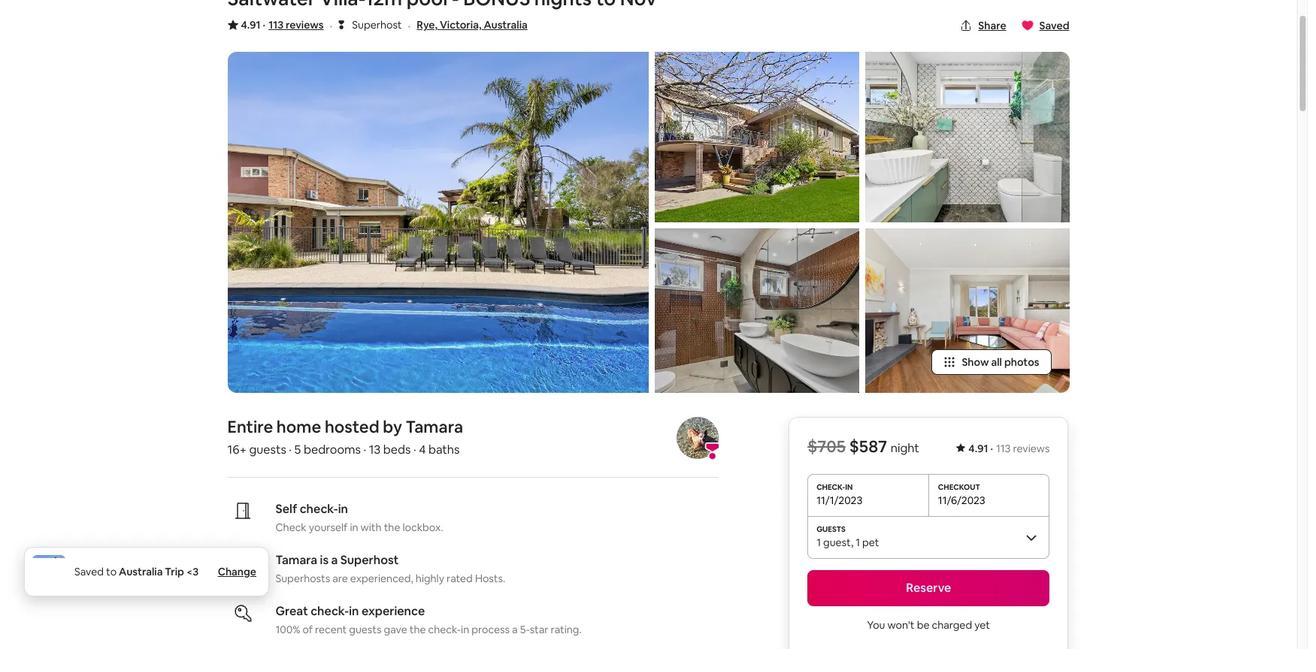Task type: describe. For each thing, give the bounding box(es) containing it.
11/6/2023
[[939, 494, 986, 508]]

be
[[917, 619, 930, 633]]

in left process
[[461, 624, 470, 637]]

13
[[369, 443, 381, 458]]

queen ensuite at rear image
[[865, 52, 1070, 223]]

󰀃
[[339, 17, 345, 32]]

highly
[[416, 573, 445, 586]]

are
[[333, 573, 348, 586]]

gave
[[384, 624, 407, 637]]

hosts.
[[475, 573, 506, 586]]

our gorgeous saltwater villa with 12m pool - gas heating option available! image
[[228, 52, 649, 394]]

lockbox.
[[403, 522, 444, 535]]

saltwater villa-12m pool - bonus nights to nov* image 5 image
[[865, 229, 1070, 394]]

· rye, victoria, australia
[[408, 18, 528, 34]]

you won't be charged yet
[[868, 619, 991, 633]]

of
[[303, 624, 313, 637]]

$705 $587 night
[[808, 437, 920, 458]]

rye, victoria, australia button
[[417, 16, 528, 34]]

tamara
[[276, 553, 318, 569]]

charged
[[932, 619, 973, 633]]

guests inside the great check-in experience 100% of recent guests gave the check-in process a 5-star rating.
[[349, 624, 382, 637]]

,
[[851, 537, 854, 550]]

experience
[[362, 604, 425, 620]]

star
[[530, 624, 549, 637]]

rye,
[[417, 18, 438, 32]]

entire home hosted by tamara 16+ guests · 5 bedrooms · 13 beds · 4 baths
[[228, 417, 463, 458]]

0 vertical spatial 4.91 · 113 reviews
[[241, 18, 324, 32]]

in left 'with'
[[350, 522, 358, 535]]

great
[[276, 604, 308, 620]]

show all photos
[[962, 356, 1040, 370]]

superhost inside the tamara is a superhost superhosts are experienced, highly rated hosts.
[[341, 553, 399, 569]]

$705
[[808, 437, 846, 458]]

self
[[276, 502, 297, 518]]

2 1 from the left
[[856, 537, 860, 550]]

5
[[295, 443, 301, 458]]

1 horizontal spatial 4.91
[[969, 443, 989, 456]]

all
[[992, 356, 1003, 370]]

1 horizontal spatial 4.91 · 113 reviews
[[969, 443, 1050, 456]]

share button
[[955, 13, 1013, 38]]

beds
[[383, 443, 411, 458]]

16+
[[228, 443, 247, 458]]

show all photos button
[[932, 350, 1052, 376]]

1 horizontal spatial 113
[[997, 443, 1011, 456]]

baths
[[429, 443, 460, 458]]

hosted
[[325, 417, 380, 438]]

guest
[[824, 537, 851, 550]]

0 vertical spatial superhost
[[352, 18, 402, 32]]

self check-in check yourself in with the lockbox.
[[276, 502, 444, 535]]

recent
[[315, 624, 347, 637]]

night
[[891, 441, 920, 457]]

in left experience
[[349, 604, 359, 620]]

rated
[[447, 573, 473, 586]]

saved for saved to australia trip <3
[[74, 566, 104, 579]]

rating.
[[551, 624, 582, 637]]

change
[[218, 566, 256, 579]]

0 vertical spatial reviews
[[286, 18, 324, 32]]

photos
[[1005, 356, 1040, 370]]

to
[[106, 566, 117, 579]]

1 guest , 1 pet
[[817, 537, 880, 550]]

change button
[[218, 566, 256, 579]]



Task type: vqa. For each thing, say whether or not it's contained in the screenshot.
are
yes



Task type: locate. For each thing, give the bounding box(es) containing it.
by tamara
[[383, 417, 463, 438]]

a inside the tamara is a superhost superhosts are experienced, highly rated hosts.
[[331, 553, 338, 569]]

is
[[320, 553, 329, 569]]

0 horizontal spatial australia
[[119, 566, 163, 579]]

the right gave at the bottom left
[[410, 624, 426, 637]]

guests left gave at the bottom left
[[349, 624, 382, 637]]

check- for self
[[300, 502, 338, 518]]

reserve
[[907, 581, 952, 597]]

0 vertical spatial saved
[[1040, 19, 1070, 32]]

1 horizontal spatial a
[[512, 624, 518, 637]]

0 vertical spatial 4.91
[[241, 18, 261, 32]]

check- inside self check-in check yourself in with the lockbox.
[[300, 502, 338, 518]]

1 horizontal spatial saved
[[1040, 19, 1070, 32]]

saltwater villa - our home for you to enjoy image
[[655, 52, 859, 223]]

0 horizontal spatial guests
[[249, 443, 286, 458]]

1 horizontal spatial the
[[410, 624, 426, 637]]

1 vertical spatial check-
[[311, 604, 349, 620]]

0 horizontal spatial reviews
[[286, 18, 324, 32]]

1 horizontal spatial 1
[[856, 537, 860, 550]]

1 1 from the left
[[817, 537, 821, 550]]

<3
[[186, 566, 199, 579]]

11/1/2023
[[817, 494, 863, 508]]

1 vertical spatial saved
[[74, 566, 104, 579]]

2 vertical spatial check-
[[428, 624, 461, 637]]

1 vertical spatial the
[[410, 624, 426, 637]]

0 horizontal spatial saved
[[74, 566, 104, 579]]

check- up yourself in the left bottom of the page
[[300, 502, 338, 518]]

superhosts
[[276, 573, 330, 586]]

australia right to
[[119, 566, 163, 579]]

superhost
[[352, 18, 402, 32], [341, 553, 399, 569]]

0 vertical spatial a
[[331, 553, 338, 569]]

0 horizontal spatial the
[[384, 522, 400, 535]]

the inside the great check-in experience 100% of recent guests gave the check-in process a 5-star rating.
[[410, 624, 426, 637]]

saved right share at the right
[[1040, 19, 1070, 32]]

1 vertical spatial guests
[[349, 624, 382, 637]]

1 horizontal spatial australia
[[484, 18, 528, 32]]

superhost up experienced,
[[341, 553, 399, 569]]

a right is
[[331, 553, 338, 569]]

0 horizontal spatial 1
[[817, 537, 821, 550]]

0 vertical spatial the
[[384, 522, 400, 535]]

in up yourself in the left bottom of the page
[[338, 502, 348, 518]]

the
[[384, 522, 400, 535], [410, 624, 426, 637]]

1 horizontal spatial reviews
[[1014, 443, 1050, 456]]

check-
[[300, 502, 338, 518], [311, 604, 349, 620], [428, 624, 461, 637]]

check- for great
[[311, 604, 349, 620]]

process
[[472, 624, 510, 637]]

superhost right 󰀃
[[352, 18, 402, 32]]

saved left to
[[74, 566, 104, 579]]

0 vertical spatial australia
[[484, 18, 528, 32]]

0 vertical spatial check-
[[300, 502, 338, 518]]

the inside self check-in check yourself in with the lockbox.
[[384, 522, 400, 535]]

a
[[331, 553, 338, 569], [512, 624, 518, 637]]

·
[[263, 18, 266, 32], [330, 18, 333, 34], [408, 18, 411, 34], [289, 443, 292, 458], [364, 443, 366, 458], [414, 443, 416, 458], [991, 443, 994, 456]]

4.91 left 113 reviews button
[[241, 18, 261, 32]]

australia inside the · rye, victoria, australia
[[484, 18, 528, 32]]

australia right victoria,
[[484, 18, 528, 32]]

saved inside button
[[1040, 19, 1070, 32]]

with
[[361, 522, 382, 535]]

5-
[[520, 624, 530, 637]]

victoria,
[[440, 18, 482, 32]]

tamara is a superhost superhosts are experienced, highly rated hosts.
[[276, 553, 506, 586]]

share
[[979, 19, 1007, 32]]

show
[[962, 356, 989, 370]]

yourself
[[309, 522, 348, 535]]

1
[[817, 537, 821, 550], [856, 537, 860, 550]]

1 vertical spatial 4.91
[[969, 443, 989, 456]]

you
[[868, 619, 886, 633]]

reserve button
[[808, 571, 1050, 607]]

1 right the , on the right of page
[[856, 537, 860, 550]]

saved
[[1040, 19, 1070, 32], [74, 566, 104, 579]]

yet
[[975, 619, 991, 633]]

4.91 up 11/6/2023
[[969, 443, 989, 456]]

1 left guest
[[817, 537, 821, 550]]

pet
[[863, 537, 880, 550]]

$587
[[850, 437, 888, 458]]

saved for saved
[[1040, 19, 1070, 32]]

australia
[[484, 18, 528, 32], [119, 566, 163, 579]]

bedrooms
[[304, 443, 361, 458]]

guests
[[249, 443, 286, 458], [349, 624, 382, 637]]

0 vertical spatial guests
[[249, 443, 286, 458]]

saved to australia trip <3
[[74, 566, 199, 579]]

reviews
[[286, 18, 324, 32], [1014, 443, 1050, 456]]

113
[[269, 18, 284, 32], [997, 443, 1011, 456]]

4.91 · 113 reviews
[[241, 18, 324, 32], [969, 443, 1050, 456]]

check- left process
[[428, 624, 461, 637]]

guests down 'entire'
[[249, 443, 286, 458]]

0 horizontal spatial a
[[331, 553, 338, 569]]

0 vertical spatial 113
[[269, 18, 284, 32]]

1 vertical spatial 4.91 · 113 reviews
[[969, 443, 1050, 456]]

1 vertical spatial superhost
[[341, 553, 399, 569]]

1 vertical spatial 113
[[997, 443, 1011, 456]]

the right 'with'
[[384, 522, 400, 535]]

entire
[[228, 417, 273, 438]]

1 horizontal spatial guests
[[349, 624, 382, 637]]

4.91 · 113 reviews up 11/6/2023
[[969, 443, 1050, 456]]

100%
[[276, 624, 300, 637]]

check- up "recent"
[[311, 604, 349, 620]]

saved button
[[1016, 13, 1076, 38]]

a left 5-
[[512, 624, 518, 637]]

main bathroom downstairs with stone bathtub, walk in shower image
[[655, 229, 859, 394]]

4.91
[[241, 18, 261, 32], [969, 443, 989, 456]]

4.91 · 113 reviews left 󰀃
[[241, 18, 324, 32]]

trip
[[165, 566, 184, 579]]

4
[[419, 443, 426, 458]]

a inside the great check-in experience 100% of recent guests gave the check-in process a 5-star rating.
[[512, 624, 518, 637]]

1 vertical spatial reviews
[[1014, 443, 1050, 456]]

0 horizontal spatial 4.91
[[241, 18, 261, 32]]

tamara is a superhost. learn more about tamara. image
[[677, 418, 719, 460], [677, 418, 719, 460]]

in
[[338, 502, 348, 518], [350, 522, 358, 535], [349, 604, 359, 620], [461, 624, 470, 637]]

guests inside entire home hosted by tamara 16+ guests · 5 bedrooms · 13 beds · 4 baths
[[249, 443, 286, 458]]

0 horizontal spatial 4.91 · 113 reviews
[[241, 18, 324, 32]]

113 reviews button
[[269, 17, 324, 32]]

experienced,
[[350, 573, 414, 586]]

1 vertical spatial a
[[512, 624, 518, 637]]

0 horizontal spatial 113
[[269, 18, 284, 32]]

check
[[276, 522, 307, 535]]

1 vertical spatial australia
[[119, 566, 163, 579]]

great check-in experience 100% of recent guests gave the check-in process a 5-star rating.
[[276, 604, 582, 637]]

won't
[[888, 619, 915, 633]]

home
[[277, 417, 321, 438]]



